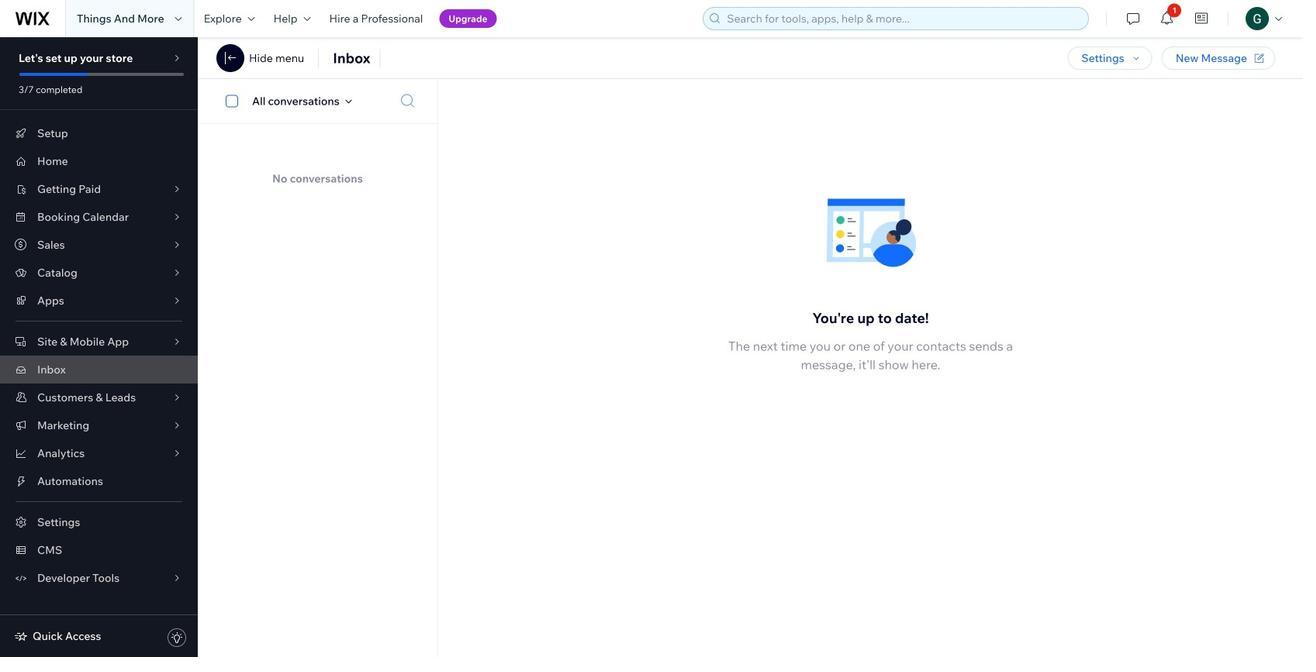 Task type: vqa. For each thing, say whether or not it's contained in the screenshot.
Sidebar element
yes



Task type: locate. For each thing, give the bounding box(es) containing it.
Search for tools, apps, help & more... field
[[722, 8, 1084, 29]]

sidebar element
[[0, 37, 198, 658]]

None checkbox
[[217, 92, 252, 111]]



